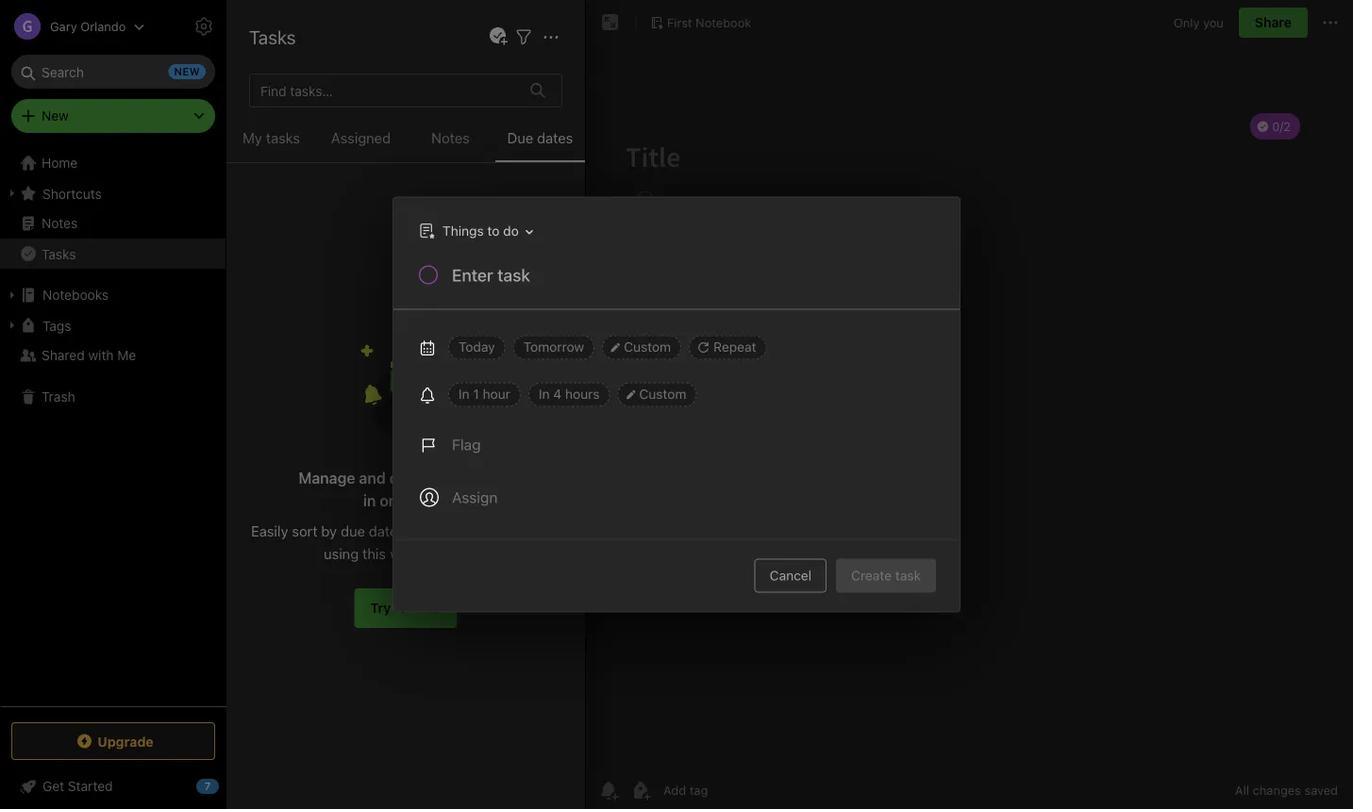 Task type: describe. For each thing, give the bounding box(es) containing it.
2 things to do button from the left
[[414, 217, 540, 245]]

Search text field
[[25, 55, 202, 89]]

Enter task text field
[[450, 264, 937, 296]]

note,
[[405, 523, 438, 539]]

in 4 hours
[[539, 386, 600, 402]]

share
[[1255, 15, 1292, 30]]

1 horizontal spatial notes
[[267, 19, 319, 41]]

me
[[117, 348, 136, 363]]

notebooks
[[42, 287, 109, 303]]

you
[[1203, 15, 1224, 29]]

with
[[88, 348, 114, 363]]

in for in 1 hour
[[459, 386, 470, 402]]

due dates button
[[495, 126, 585, 162]]

tomorrow
[[523, 339, 584, 355]]

first notebook
[[667, 15, 751, 29]]

all
[[1235, 784, 1249, 798]]

tags button
[[0, 310, 226, 341]]

home
[[42, 155, 78, 171]]

shared with me link
[[0, 341, 226, 371]]

repeat
[[713, 339, 756, 355]]

to
[[487, 223, 500, 239]]

trash link
[[0, 382, 226, 412]]

try for free
[[370, 601, 441, 616]]

tasks inside manage and organize tasks all in one place
[[455, 469, 493, 487]]

shortcuts button
[[0, 178, 226, 209]]

task
[[895, 568, 921, 584]]

custom button for in 4 hours
[[617, 383, 697, 407]]

0 vertical spatial a
[[251, 152, 257, 166]]

untitled ,
[[251, 108, 301, 143]]

create task
[[851, 568, 921, 584]]

all changes saved
[[1235, 784, 1338, 798]]

minutes
[[283, 152, 325, 166]]

only you
[[1174, 15, 1224, 29]]

notes button
[[406, 126, 495, 162]]

share button
[[1239, 8, 1308, 38]]

hours
[[565, 386, 600, 402]]

shared with me
[[42, 348, 136, 363]]

manage and organize tasks all in one place
[[298, 469, 513, 510]]

create
[[851, 568, 892, 584]]

due
[[341, 523, 365, 539]]

,
[[251, 128, 255, 143]]

repeat button
[[689, 335, 767, 360]]

more.
[[451, 545, 488, 562]]

due
[[507, 130, 533, 146]]

few
[[260, 152, 279, 166]]

new
[[42, 108, 69, 124]]

shared
[[42, 348, 85, 363]]

notebook
[[696, 15, 751, 29]]

assigned
[[459, 523, 517, 539]]

upgrade button
[[11, 723, 215, 760]]

1
[[473, 386, 479, 402]]

1 horizontal spatial tasks
[[249, 25, 296, 48]]

first notebook button
[[643, 9, 758, 36]]

custom button for tomorrow
[[602, 335, 681, 360]]

this
[[251, 241, 277, 257]]

easily
[[251, 523, 288, 539]]

new button
[[11, 99, 215, 133]]

Go to note or move task field
[[409, 217, 540, 245]]

flag button
[[409, 422, 492, 468]]

or
[[442, 523, 455, 539]]

in 1 hour button
[[448, 383, 521, 407]]

notes link
[[0, 209, 226, 239]]

notes
[[261, 59, 295, 75]]

1 things to do button from the left
[[409, 217, 540, 245]]

manage
[[298, 469, 355, 487]]

try
[[370, 601, 391, 616]]

4
[[553, 386, 562, 402]]

a few minutes ago
[[251, 152, 348, 166]]

and inside manage and organize tasks all in one place
[[359, 469, 386, 487]]

cancel button
[[755, 559, 827, 593]]

custom for in 4 hours
[[639, 386, 686, 402]]

do
[[503, 223, 519, 239]]

free
[[416, 601, 441, 616]]

date,
[[369, 523, 402, 539]]

status
[[521, 523, 560, 539]]

hour
[[483, 386, 510, 402]]

assigned button
[[316, 126, 406, 162]]

tasks inside 'button'
[[42, 246, 76, 262]]

first
[[667, 15, 692, 29]]

my tasks button
[[226, 126, 316, 162]]

in 1 hour
[[459, 386, 510, 402]]

add tag image
[[629, 779, 652, 802]]

assign
[[452, 489, 498, 507]]

one
[[380, 492, 406, 510]]



Task type: vqa. For each thing, say whether or not it's contained in the screenshot.
Edit widget title icon at bottom
no



Task type: locate. For each thing, give the bounding box(es) containing it.
1 horizontal spatial test
[[340, 280, 361, 293]]

tags
[[42, 318, 71, 333]]

shortcuts
[[42, 186, 102, 201]]

expand tags image
[[5, 318, 20, 333]]

1 vertical spatial tasks
[[455, 469, 493, 487]]

in inside in 1 hour button
[[459, 386, 470, 402]]

2 in from the left
[[539, 386, 550, 402]]

0 vertical spatial test
[[304, 241, 328, 257]]

1 vertical spatial custom button
[[617, 383, 697, 407]]

today button
[[448, 335, 505, 360]]

0 vertical spatial notes
[[267, 19, 319, 41]]

and inside easily sort by due date, note, or assigned status using this view and more.
[[423, 545, 447, 562]]

organize
[[389, 469, 451, 487]]

tasks inside button
[[266, 130, 300, 146]]

1 horizontal spatial and
[[423, 545, 447, 562]]

a right is in the top left of the page
[[294, 241, 301, 257]]

1 vertical spatial a
[[294, 241, 301, 257]]

tasks
[[249, 25, 296, 48], [42, 246, 76, 262]]

tree
[[0, 148, 226, 706]]

0 horizontal spatial a
[[251, 152, 257, 166]]

notes
[[267, 19, 319, 41], [431, 130, 470, 146], [42, 216, 78, 231]]

this
[[362, 545, 386, 562]]

0 vertical spatial tasks
[[249, 25, 296, 48]]

3
[[249, 59, 257, 75]]

easily sort by due date, note, or assigned status using this view and more.
[[251, 523, 560, 562]]

things
[[443, 223, 484, 239]]

a left few
[[251, 152, 257, 166]]

tomorrow button
[[513, 335, 595, 360]]

is
[[280, 241, 290, 257]]

tasks button
[[0, 239, 226, 269]]

try for free button
[[354, 589, 457, 628]]

0 horizontal spatial notes
[[42, 216, 78, 231]]

by
[[321, 523, 337, 539]]

expand notebooks image
[[5, 288, 20, 303]]

1 in from the left
[[459, 386, 470, 402]]

custom right "hours"
[[639, 386, 686, 402]]

saved
[[1304, 784, 1338, 798]]

1 vertical spatial notes
[[431, 130, 470, 146]]

custom button right "hours"
[[617, 383, 697, 407]]

in left 1
[[459, 386, 470, 402]]

custom button down enter task text field
[[602, 335, 681, 360]]

all
[[497, 469, 513, 487]]

notes up notes
[[267, 19, 319, 41]]

1 vertical spatial tasks
[[42, 246, 76, 262]]

tasks
[[266, 130, 300, 146], [455, 469, 493, 487]]

my tasks
[[243, 130, 300, 146]]

tree containing home
[[0, 148, 226, 706]]

0 horizontal spatial and
[[359, 469, 386, 487]]

notes down shortcuts
[[42, 216, 78, 231]]

sort
[[292, 523, 317, 539]]

ago
[[328, 152, 348, 166]]

0 horizontal spatial tasks
[[42, 246, 76, 262]]

a
[[251, 152, 257, 166], [294, 241, 301, 257]]

custom for tomorrow
[[624, 339, 671, 355]]

None search field
[[25, 55, 202, 89]]

new task image
[[487, 25, 510, 48]]

notes inside button
[[431, 130, 470, 146]]

in for in 4 hours
[[539, 386, 550, 402]]

my
[[243, 130, 262, 146]]

test
[[304, 241, 328, 257], [340, 280, 361, 293]]

2 vertical spatial notes
[[42, 216, 78, 231]]

in 4 hours button
[[528, 383, 610, 407]]

settings image
[[192, 15, 215, 38]]

0 horizontal spatial test
[[304, 241, 328, 257]]

tasks up assign in the left of the page
[[455, 469, 493, 487]]

trash
[[42, 389, 75, 405]]

dates
[[537, 130, 573, 146]]

and down note,
[[423, 545, 447, 562]]

0 horizontal spatial tasks
[[266, 130, 300, 146]]

1 vertical spatial and
[[423, 545, 447, 562]]

and up in
[[359, 469, 386, 487]]

2 horizontal spatial notes
[[431, 130, 470, 146]]

0 vertical spatial custom
[[624, 339, 671, 355]]

flag
[[452, 436, 481, 454]]

tasks down the untitled at the top
[[266, 130, 300, 146]]

notes left the due
[[431, 130, 470, 146]]

things to do button
[[409, 217, 540, 245], [414, 217, 540, 245]]

1 vertical spatial custom
[[639, 386, 686, 402]]

Find tasks… text field
[[253, 75, 519, 106]]

upgrade
[[97, 734, 154, 749]]

changes
[[1253, 784, 1301, 798]]

in
[[459, 386, 470, 402], [539, 386, 550, 402]]

home link
[[0, 148, 226, 178]]

note window element
[[586, 0, 1353, 810]]

using
[[324, 545, 359, 562]]

only
[[1174, 15, 1200, 29]]

for
[[394, 601, 412, 616]]

in
[[363, 492, 376, 510]]

in inside button
[[539, 386, 550, 402]]

tasks up notebooks
[[42, 246, 76, 262]]

custom button
[[602, 335, 681, 360], [617, 383, 697, 407]]

0 vertical spatial custom button
[[602, 335, 681, 360]]

notebooks link
[[0, 280, 226, 310]]

create task button
[[836, 559, 936, 593]]

place
[[410, 492, 448, 510]]

0 vertical spatial tasks
[[266, 130, 300, 146]]

view
[[390, 545, 419, 562]]

custom left repeat button
[[624, 339, 671, 355]]

Note Editor text field
[[586, 91, 1353, 771]]

1 vertical spatial test
[[340, 280, 361, 293]]

expand note image
[[599, 11, 622, 34]]

and
[[359, 469, 386, 487], [423, 545, 447, 562]]

tasks up 3 notes
[[249, 25, 296, 48]]

1 horizontal spatial tasks
[[455, 469, 493, 487]]

1 horizontal spatial in
[[539, 386, 550, 402]]

0 horizontal spatial in
[[459, 386, 470, 402]]

things to do
[[443, 223, 519, 239]]

in left 4
[[539, 386, 550, 402]]

add a reminder image
[[597, 779, 620, 802]]

today
[[459, 339, 495, 355]]

custom
[[624, 339, 671, 355], [639, 386, 686, 402]]

this is a test
[[251, 241, 328, 257]]

1 horizontal spatial a
[[294, 241, 301, 257]]

assigned
[[331, 130, 391, 146]]

assign button
[[409, 475, 509, 520]]

0 vertical spatial and
[[359, 469, 386, 487]]



